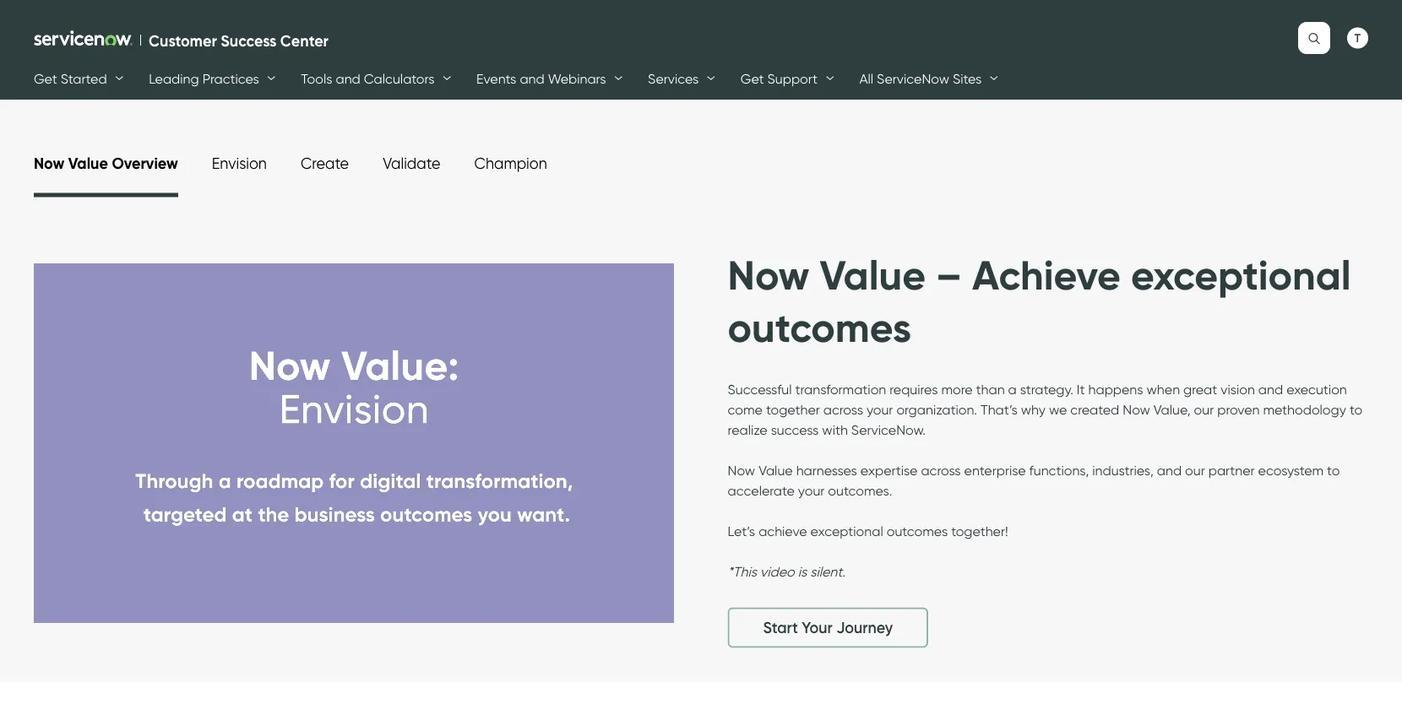 Task type: locate. For each thing, give the bounding box(es) containing it.
1 get from the left
[[34, 70, 57, 87]]

outcomes
[[728, 302, 911, 353], [887, 523, 948, 540]]

leading
[[149, 70, 199, 87]]

outcomes.
[[828, 483, 892, 499]]

your
[[866, 402, 893, 418], [798, 483, 825, 499]]

events
[[476, 70, 516, 87]]

1 horizontal spatial across
[[921, 462, 961, 479]]

0 horizontal spatial get
[[34, 70, 57, 87]]

to inside now value harnesses expertise across enterprise functions, industries, and our partner ecosystem to accelerate your outcomes.
[[1327, 462, 1340, 479]]

customer success center link
[[34, 30, 334, 50]]

leading practices
[[149, 70, 259, 87]]

0 horizontal spatial across
[[823, 402, 863, 418]]

your inside successful transformation requires more than a strategy. it happens when great vision and execution come together across your organization. that's why we created now value, our proven methodology to realize success with servicenow.
[[866, 402, 893, 418]]

our inside successful transformation requires more than a strategy. it happens when great vision and execution come together across your organization. that's why we created now value, our proven methodology to realize success with servicenow.
[[1194, 402, 1214, 418]]

1 vertical spatial our
[[1185, 462, 1205, 479]]

that's
[[981, 402, 1018, 418]]

your down harnesses at right
[[798, 483, 825, 499]]

1 vertical spatial across
[[921, 462, 961, 479]]

0 vertical spatial outcomes
[[728, 302, 911, 353]]

now for now value overview
[[34, 154, 64, 172]]

now value overview
[[34, 154, 178, 172]]

transformation
[[795, 381, 886, 398]]

value for overview
[[68, 154, 108, 172]]

expertise
[[861, 462, 918, 479]]

and right vision
[[1258, 381, 1283, 398]]

our
[[1194, 402, 1214, 418], [1185, 462, 1205, 479]]

get left support
[[741, 70, 764, 87]]

across down the transformation
[[823, 402, 863, 418]]

2 vertical spatial value
[[759, 462, 793, 479]]

create link
[[301, 154, 349, 172]]

to right methodology
[[1350, 402, 1363, 418]]

envision link
[[212, 154, 267, 172]]

0 vertical spatial exceptional
[[1131, 250, 1351, 300]]

value for harnesses
[[759, 462, 793, 479]]

0 vertical spatial to
[[1350, 402, 1363, 418]]

silent.
[[810, 564, 845, 580]]

get support link
[[741, 62, 818, 96]]

0 vertical spatial value
[[68, 154, 108, 172]]

now value overview link
[[34, 154, 178, 172]]

webinars
[[548, 70, 606, 87]]

1 vertical spatial value
[[820, 250, 926, 300]]

customer success center
[[149, 31, 329, 50]]

and inside successful transformation requires more than a strategy. it happens when great vision and execution come together across your organization. that's why we created now value, our proven methodology to realize success with servicenow.
[[1258, 381, 1283, 398]]

value,
[[1154, 402, 1191, 418]]

come
[[728, 402, 763, 418]]

our left partner
[[1185, 462, 1205, 479]]

value inside "now value – achieve exceptional outcomes"
[[820, 250, 926, 300]]

and
[[336, 70, 360, 87], [520, 70, 545, 87], [1258, 381, 1283, 398], [1157, 462, 1182, 479]]

success
[[221, 31, 276, 50]]

now inside "now value – achieve exceptional outcomes"
[[728, 250, 810, 300]]

with
[[822, 422, 848, 438]]

to right the "ecosystem"
[[1327, 462, 1340, 479]]

validate
[[383, 154, 440, 172]]

and right industries,
[[1157, 462, 1182, 479]]

requires
[[890, 381, 938, 398]]

together
[[766, 402, 820, 418]]

–
[[936, 250, 962, 300]]

value left overview
[[68, 154, 108, 172]]

get started
[[34, 70, 107, 87]]

servicenow.
[[851, 422, 926, 438]]

our inside now value harnesses expertise across enterprise functions, industries, and our partner ecosystem to accelerate your outcomes.
[[1185, 462, 1205, 479]]

organization.
[[896, 402, 977, 418]]

value left –
[[820, 250, 926, 300]]

practices
[[202, 70, 259, 87]]

0 horizontal spatial exceptional
[[810, 523, 883, 540]]

0 vertical spatial across
[[823, 402, 863, 418]]

value up accelerate
[[759, 462, 793, 479]]

1 vertical spatial outcomes
[[887, 523, 948, 540]]

now for now value harnesses expertise across enterprise functions, industries, and our partner ecosystem to accelerate your outcomes.
[[728, 462, 755, 479]]

1 vertical spatial to
[[1327, 462, 1340, 479]]

0 vertical spatial our
[[1194, 402, 1214, 418]]

across right expertise
[[921, 462, 961, 479]]

start your journey link
[[728, 608, 928, 648]]

our down the great
[[1194, 402, 1214, 418]]

your up the servicenow.
[[866, 402, 893, 418]]

get for get support
[[741, 70, 764, 87]]

methodology
[[1263, 402, 1346, 418]]

0 horizontal spatial value
[[68, 154, 108, 172]]

get left 'started'
[[34, 70, 57, 87]]

1 horizontal spatial get
[[741, 70, 764, 87]]

get
[[34, 70, 57, 87], [741, 70, 764, 87]]

to
[[1350, 402, 1363, 418], [1327, 462, 1340, 479]]

0 horizontal spatial your
[[798, 483, 825, 499]]

journey
[[836, 619, 893, 637]]

value
[[68, 154, 108, 172], [820, 250, 926, 300], [759, 462, 793, 479]]

1 vertical spatial your
[[798, 483, 825, 499]]

now
[[34, 154, 64, 172], [728, 250, 810, 300], [1123, 402, 1150, 418], [728, 462, 755, 479]]

envision
[[212, 154, 267, 172]]

than
[[976, 381, 1005, 398]]

outcomes left together!
[[887, 523, 948, 540]]

successful transformation requires more than a strategy. it happens when great vision and execution come together across your organization. that's why we created now value, our proven methodology to realize success with servicenow.
[[728, 381, 1363, 438]]

value inside now value harnesses expertise across enterprise functions, industries, and our partner ecosystem to accelerate your outcomes.
[[759, 462, 793, 479]]

2 horizontal spatial value
[[820, 250, 926, 300]]

2 get from the left
[[741, 70, 764, 87]]

across
[[823, 402, 863, 418], [921, 462, 961, 479]]

a
[[1008, 381, 1017, 398]]

1 horizontal spatial to
[[1350, 402, 1363, 418]]

0 horizontal spatial to
[[1327, 462, 1340, 479]]

1 horizontal spatial exceptional
[[1131, 250, 1351, 300]]

1 horizontal spatial your
[[866, 402, 893, 418]]

0 vertical spatial your
[[866, 402, 893, 418]]

is
[[798, 564, 807, 580]]

outcomes up the transformation
[[728, 302, 911, 353]]

1 horizontal spatial value
[[759, 462, 793, 479]]

start
[[763, 619, 798, 637]]

1 vertical spatial exceptional
[[810, 523, 883, 540]]

now inside now value harnesses expertise across enterprise functions, industries, and our partner ecosystem to accelerate your outcomes.
[[728, 462, 755, 479]]



Task type: vqa. For each thing, say whether or not it's contained in the screenshot.
'ServiceNow'
yes



Task type: describe. For each thing, give the bounding box(es) containing it.
across inside now value harnesses expertise across enterprise functions, industries, and our partner ecosystem to accelerate your outcomes.
[[921, 462, 961, 479]]

events and webinars link
[[476, 62, 606, 96]]

it
[[1077, 381, 1085, 398]]

start your journey
[[763, 619, 893, 637]]

now for now value – achieve exceptional outcomes
[[728, 250, 810, 300]]

*this video is silent.
[[728, 564, 845, 580]]

services
[[648, 70, 699, 87]]

get for get started
[[34, 70, 57, 87]]

overview
[[112, 154, 178, 172]]

let's
[[728, 523, 755, 540]]

services link
[[648, 62, 699, 96]]

and right tools
[[336, 70, 360, 87]]

proven
[[1217, 402, 1260, 418]]

validate link
[[383, 154, 440, 172]]

vision
[[1221, 381, 1255, 398]]

great
[[1183, 381, 1217, 398]]

we
[[1049, 402, 1067, 418]]

tools and calculators
[[301, 70, 435, 87]]

let's achieve exceptional outcomes together!
[[728, 523, 1008, 540]]

champion link
[[474, 154, 547, 172]]

accelerate
[[728, 483, 795, 499]]

tools and calculators link
[[301, 62, 435, 96]]

outcomes inside "now value – achieve exceptional outcomes"
[[728, 302, 911, 353]]

more
[[941, 381, 973, 398]]

all servicenow sites link
[[859, 62, 982, 96]]

and inside now value harnesses expertise across enterprise functions, industries, and our partner ecosystem to accelerate your outcomes.
[[1157, 462, 1182, 479]]

exceptional inside "now value – achieve exceptional outcomes"
[[1131, 250, 1351, 300]]

partner
[[1208, 462, 1255, 479]]

industries,
[[1092, 462, 1154, 479]]

strategy.
[[1020, 381, 1073, 398]]

your inside now value harnesses expertise across enterprise functions, industries, and our partner ecosystem to accelerate your outcomes.
[[798, 483, 825, 499]]

all
[[859, 70, 873, 87]]

when
[[1147, 381, 1180, 398]]

now value harnesses expertise across enterprise functions, industries, and our partner ecosystem to accelerate your outcomes.
[[728, 462, 1340, 499]]

across inside successful transformation requires more than a strategy. it happens when great vision and execution come together across your organization. that's why we created now value, our proven methodology to realize success with servicenow.
[[823, 402, 863, 418]]

create
[[301, 154, 349, 172]]

achieve
[[972, 250, 1121, 300]]

successful
[[728, 381, 792, 398]]

created
[[1070, 402, 1119, 418]]

enterprise
[[964, 462, 1026, 479]]

your
[[802, 619, 833, 637]]

events and webinars
[[476, 70, 606, 87]]

get started link
[[34, 62, 107, 96]]

now inside successful transformation requires more than a strategy. it happens when great vision and execution come together across your organization. that's why we created now value, our proven methodology to realize success with servicenow.
[[1123, 402, 1150, 418]]

now value – achieve exceptional outcomes
[[728, 250, 1351, 353]]

get support
[[741, 70, 818, 87]]

to inside successful transformation requires more than a strategy. it happens when great vision and execution come together across your organization. that's why we created now value, our proven methodology to realize success with servicenow.
[[1350, 402, 1363, 418]]

video
[[760, 564, 795, 580]]

value for –
[[820, 250, 926, 300]]

ecosystem
[[1258, 462, 1324, 479]]

happens
[[1088, 381, 1143, 398]]

execution
[[1286, 381, 1347, 398]]

support
[[767, 70, 818, 87]]

center
[[280, 31, 329, 50]]

calculators
[[364, 70, 435, 87]]

functions,
[[1029, 462, 1089, 479]]

started
[[61, 70, 107, 87]]

customer
[[149, 31, 217, 50]]

and right events
[[520, 70, 545, 87]]

harnesses
[[796, 462, 857, 479]]

*this
[[728, 564, 757, 580]]

servicenow
[[877, 70, 949, 87]]

why
[[1021, 402, 1046, 418]]

achieve
[[759, 523, 807, 540]]

success
[[771, 422, 819, 438]]

realize
[[728, 422, 767, 438]]

leading practices link
[[149, 62, 259, 96]]

all servicenow sites
[[859, 70, 982, 87]]

together!
[[951, 523, 1008, 540]]

champion
[[474, 154, 547, 172]]

tools
[[301, 70, 332, 87]]

sites
[[953, 70, 982, 87]]



